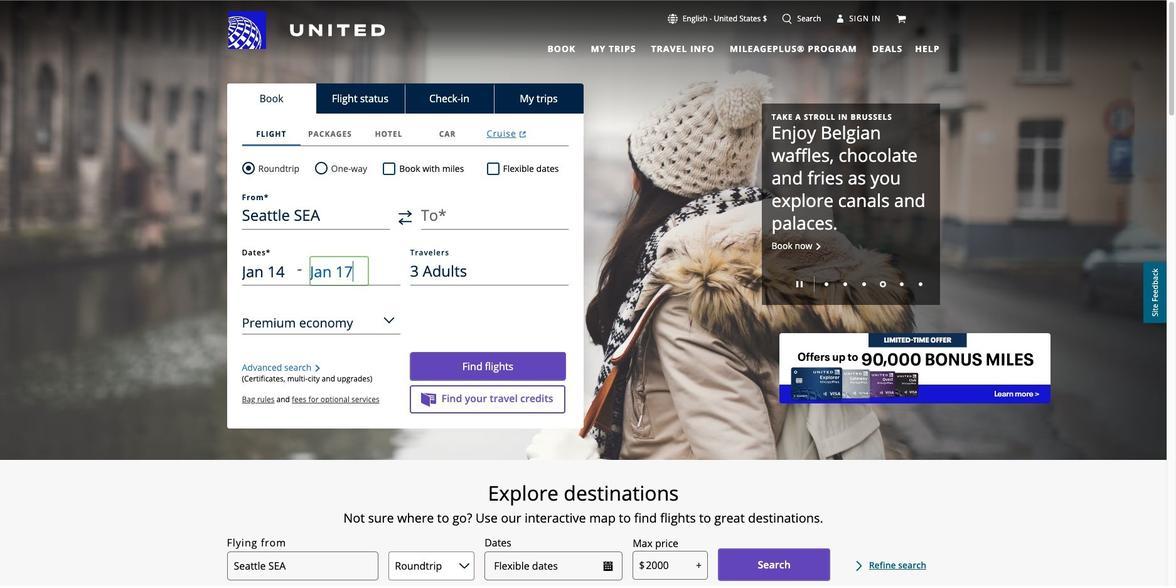 Task type: locate. For each thing, give the bounding box(es) containing it.
slide 5 of 6 image
[[900, 283, 904, 286]]

2 vertical spatial tab list
[[242, 122, 568, 146]]

Return text field
[[310, 257, 368, 286]]

flexible dates image
[[603, 561, 613, 571]]

None text field
[[633, 551, 708, 580]]

premium economy element
[[242, 316, 381, 331]]

reverse origin and destination image
[[398, 210, 412, 225]]

navigation
[[0, 11, 1167, 56]]

tab list
[[540, 38, 905, 56], [227, 83, 583, 114], [242, 122, 568, 146]]

united logo link to homepage image
[[228, 11, 385, 49]]

slide 6 of 6 image
[[919, 283, 922, 286]]

Flying from text field
[[227, 552, 379, 581]]

main content
[[0, 1, 1167, 586]]

view cart, click to view list of recently searched saved trips. image
[[896, 14, 906, 24]]

explore destinations element
[[155, 481, 1012, 506]]

To* text field
[[421, 201, 568, 230]]

0 vertical spatial tab list
[[540, 38, 905, 56]]



Task type: vqa. For each thing, say whether or not it's contained in the screenshot.
the clear dates "image"
no



Task type: describe. For each thing, give the bounding box(es) containing it.
pause image
[[796, 281, 803, 288]]

currently in english united states	$ enter to change image
[[668, 14, 678, 24]]

From* text field
[[242, 201, 389, 230]]

carousel buttons element
[[772, 272, 930, 295]]

not sure where to go? use our interactive map to find flights to great destinations. element
[[155, 511, 1012, 526]]

slide 1 of 6 image
[[824, 283, 828, 286]]

Selected Premium economy button
[[242, 306, 400, 335]]

slide 2 of 6 image
[[843, 283, 847, 286]]

1 vertical spatial tab list
[[227, 83, 583, 114]]

enter your departing city, airport name, or airport code. element
[[242, 194, 269, 201]]

please enter the max price in the input text or tab to access the slider to set the max price. element
[[633, 536, 679, 551]]

slide 3 of 6 image
[[862, 283, 866, 286]]

slide 4 of 6 image
[[880, 281, 886, 288]]

Depart text field
[[242, 257, 297, 286]]

flying from element
[[227, 536, 286, 551]]



